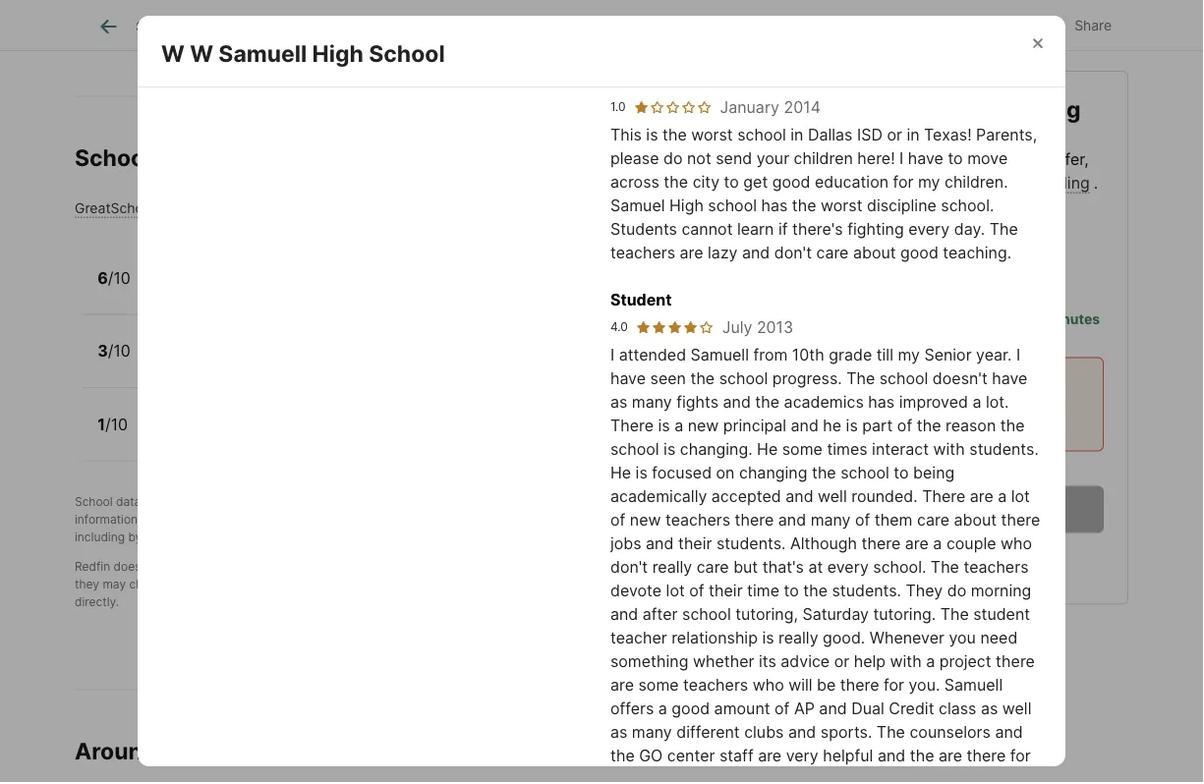 Task type: locate. For each thing, give the bounding box(es) containing it.
he up renters
[[610, 463, 631, 482]]

1 vertical spatial this
[[610, 125, 642, 144]]

school left the districts,
[[701, 513, 737, 527]]

and down learn
[[742, 243, 770, 262]]

0 vertical spatial worst
[[691, 125, 733, 144]]

to inside guaranteed to be accurate. to verify school enrollment eligibility, contact the school district directly.
[[308, 578, 319, 592]]

as right ratings
[[207, 513, 220, 527]]

a
[[973, 392, 981, 411], [674, 416, 683, 435], [998, 487, 1007, 506], [307, 495, 314, 509], [951, 500, 960, 519], [223, 513, 230, 527], [933, 534, 942, 553], [686, 560, 692, 574], [926, 652, 935, 671], [658, 699, 667, 718], [743, 770, 752, 782]]

for
[[893, 172, 914, 191], [884, 675, 904, 694], [1010, 746, 1031, 765]]

, a nonprofit organization. redfin recommends buyers and renters use greatschools information and ratings as a
[[75, 495, 768, 527]]

whenever
[[870, 628, 945, 647]]

some down something
[[638, 675, 679, 694]]

1 vertical spatial be
[[322, 578, 336, 592]]

school.
[[941, 196, 994, 215], [873, 557, 926, 576]]

the
[[845, 149, 874, 168], [990, 219, 1018, 238], [847, 369, 875, 388], [931, 557, 959, 576], [940, 604, 969, 624], [877, 722, 905, 742]]

from
[[753, 345, 788, 364]]

1 vertical spatial /10
[[108, 342, 131, 361]]

0 horizontal spatial schools
[[296, 530, 339, 545]]

1 horizontal spatial redfin
[[447, 495, 482, 509]]

move
[[967, 148, 1008, 168]]

or down use
[[686, 513, 697, 527]]

1 vertical spatial not
[[144, 560, 163, 574]]

to inside the first step, and conduct their own investigation to determine their desired schools or school districts, including by contacting and visiting the schools themselves.
[[492, 513, 503, 527]]

accepted up the districts,
[[712, 487, 781, 506]]

0 vertical spatial well
[[818, 487, 847, 506]]

2 vertical spatial has
[[868, 392, 895, 411]]

into
[[862, 770, 890, 782]]

2 vertical spatial good
[[672, 699, 710, 718]]

lot up after
[[666, 581, 685, 600]]

care inside the 'this is the worst school in dallas isd or in texas! parents, please do not send your children here! i have to move across the city to get good education for my children. samuel high school has the worst discipline school. students cannot learn if there's fighting every day. the teachers are lazy and don't care about good teaching.'
[[816, 243, 849, 262]]

greatschools down schools
[[75, 200, 162, 217]]

improved
[[899, 392, 968, 411]]

1 horizontal spatial they
[[906, 581, 943, 600]]

not up change
[[144, 560, 163, 574]]

i inside the 'this is the worst school in dallas isd or in texas! parents, please do not send your children here! i have to move across the city to get good education for my children. samuel high school has the worst discipline school. students cannot learn if there's fighting every day. the teachers are lazy and don't care about good teaching.'
[[900, 148, 904, 168]]

1 vertical spatial good
[[900, 243, 939, 262]]

till
[[877, 345, 893, 364]]

0 vertical spatial every
[[908, 219, 950, 238]]

he up changing
[[757, 439, 778, 458]]

1 vertical spatial this
[[289, 560, 310, 574]]

Write a message... text field
[[862, 369, 1087, 440]]

couple
[[947, 534, 996, 553]]

is down the seen
[[658, 416, 670, 435]]

1 vertical spatial students.
[[717, 534, 786, 553]]

call
[[914, 551, 939, 570]]

this down seller
[[878, 173, 905, 192]]

has inside the seller has accepted an offer, and this property is now
[[923, 149, 949, 168]]

1 vertical spatial high
[[669, 196, 704, 215]]

1 horizontal spatial don't
[[774, 243, 812, 262]]

redfin
[[447, 495, 482, 509], [75, 560, 110, 574]]

have down the attended
[[610, 369, 646, 388]]

schools
[[640, 513, 683, 527], [296, 530, 339, 545]]

the inside the first step, and conduct their own investigation to determine their desired schools or school districts, including by contacting and visiting the schools themselves.
[[275, 530, 293, 545]]

share button
[[1030, 4, 1128, 45]]

1 horizontal spatial in
[[907, 125, 920, 144]]

students. down text
[[832, 581, 901, 600]]

2 horizontal spatial samuell
[[945, 675, 1003, 694]]

0 vertical spatial has
[[923, 149, 949, 168]]

to down 'send'
[[724, 172, 739, 191]]

is
[[966, 95, 985, 123], [646, 125, 658, 144], [978, 173, 990, 192], [658, 416, 670, 435], [846, 416, 858, 435], [664, 439, 676, 458], [636, 463, 648, 482], [144, 495, 153, 509], [762, 628, 774, 647]]

0 vertical spatial students.
[[969, 439, 1039, 458]]

samuell for from
[[691, 345, 749, 364]]

1 horizontal spatial has
[[868, 392, 895, 411]]

the inside guaranteed to be accurate. to verify school enrollment eligibility, contact the school district directly.
[[650, 578, 668, 592]]

go
[[639, 746, 663, 765]]

students
[[610, 219, 677, 238]]

1 vertical spatial schools
[[296, 530, 339, 545]]

3 tab from the left
[[457, 3, 614, 50]]

as inside school service boundaries are intended to be used as a reference only; they may change and are not
[[670, 560, 682, 574]]

there down 'being'
[[922, 487, 966, 506]]

get down helpful
[[833, 770, 858, 782]]

2 horizontal spatial not
[[687, 148, 711, 168]]

but
[[733, 557, 758, 576]]

school for school data is provided by greatschools
[[75, 495, 113, 509]]

1 horizontal spatial who
[[1001, 534, 1032, 553]]

0 horizontal spatial samuell
[[219, 39, 307, 67]]

every inside i attended samuell from 10th grade till my senior year. i have seen the school progress. the school doesn't have as many fights and the academics has improved a lot. there is a new principal and he is part of the reason the school is changing. he some times interact with students. he is focused on changing the school to being academically accepted and well rounded. there are a lot of new teachers there and many of them care about there jobs and their students. although there are a couple who don't really care but that's at every school. the teachers devote lot of their time to the students. they do morning and after school tutoring, saturday tutoring. the student teacher relationship is really good. whenever you need something whether its advice or help with a project there are some teachers who will be there for you. samuell offers a good amount of ap and dual credit class as well as many different clubs and sports. the counselors and the go center staff are very helpful and the are there for you. they helped a lot of kids get into th
[[827, 557, 869, 576]]

samuell for high
[[219, 39, 307, 67]]

some up changing
[[782, 439, 823, 458]]

/10 up 3 /10
[[108, 269, 131, 288]]

1 horizontal spatial not
[[219, 578, 237, 592]]

children.
[[945, 172, 1008, 191]]

seen
[[650, 369, 686, 388]]

to down that's
[[784, 581, 799, 600]]

credit
[[889, 699, 934, 718]]

really up advice
[[779, 628, 818, 647]]

school up relationship
[[682, 604, 731, 624]]

to down recommends
[[492, 513, 503, 527]]

school. up day.
[[941, 196, 994, 215]]

contacting
[[145, 530, 204, 545]]

0 vertical spatial get
[[743, 172, 768, 191]]

school inside dialog
[[369, 39, 445, 67]]

0 vertical spatial new
[[688, 416, 719, 435]]

care right the them
[[917, 510, 950, 529]]

is up please
[[646, 125, 658, 144]]

rounded.
[[851, 487, 918, 506]]

every up tami
[[908, 219, 950, 238]]

by up does
[[128, 530, 142, 545]]

he
[[823, 416, 842, 435]]

1 horizontal spatial there
[[922, 487, 966, 506]]

1 vertical spatial every
[[827, 557, 869, 576]]

morning
[[971, 581, 1032, 600]]

1 vertical spatial school.
[[873, 557, 926, 576]]

very
[[786, 746, 819, 765]]

buyers
[[561, 495, 599, 509]]

school down reference
[[671, 578, 708, 592]]

2 horizontal spatial this
[[878, 173, 905, 192]]

project
[[940, 652, 991, 671]]

0 vertical spatial do
[[664, 148, 683, 168]]

my inside i attended samuell from 10th grade till my senior year. i have seen the school progress. the school doesn't have as many fights and the academics has improved a lot. there is a new principal and he is part of the reason the school is changing. he some times interact with students. he is focused on changing the school to being academically accepted and well rounded. there are a lot of new teachers there and many of them care about there jobs and their students. although there are a couple who don't really care but that's at every school. the teachers devote lot of their time to the students. they do morning and after school tutoring, saturday tutoring. the student teacher relationship is really good. whenever you need something whether its advice or help with a project there are some teachers who will be there for you. samuell offers a good amount of ap and dual credit class as well as many different clubs and sports. the counselors and the go center staff are very helpful and the are there for you. they helped a lot of kids get into th
[[898, 345, 920, 364]]

the inside the 'this is the worst school in dallas isd or in texas! parents, please do not send your children here! i have to move across the city to get good education for my children. samuel high school has the worst discipline school. students cannot learn if there's fighting every day. the teachers are lazy and don't care about good teaching.'
[[990, 219, 1018, 238]]

really up devote
[[652, 557, 692, 576]]

0 horizontal spatial has
[[761, 196, 788, 215]]

kids
[[799, 770, 829, 782]]

have up lot.
[[992, 369, 1028, 388]]

they down go
[[646, 770, 683, 782]]

or up seller
[[887, 125, 902, 144]]

don't inside the 'this is the worst school in dallas isd or in texas! parents, please do not send your children here! i have to move across the city to get good education for my children. samuel high school has the worst discipline school. students cannot learn if there's fighting every day. the teachers are lazy and don't care about good teaching.'
[[774, 243, 812, 262]]

be right will
[[817, 675, 836, 694]]

0 vertical spatial school
[[369, 39, 445, 67]]

0 horizontal spatial this
[[162, 738, 204, 766]]

0 horizontal spatial lot
[[666, 581, 685, 600]]

interact
[[872, 439, 929, 458]]

not up city
[[687, 148, 711, 168]]

this up please
[[610, 125, 642, 144]]

0 vertical spatial this
[[878, 173, 905, 192]]

0 vertical spatial accepted
[[953, 149, 1023, 168]]

my
[[918, 172, 940, 191], [898, 345, 920, 364]]

about
[[853, 243, 896, 262], [954, 510, 997, 529]]

0 vertical spatial be
[[622, 560, 636, 574]]

0 horizontal spatial students.
[[717, 534, 786, 553]]

1 vertical spatial many
[[811, 510, 851, 529]]

at
[[808, 557, 823, 576]]

ask a question button
[[845, 486, 1104, 533]]

2 vertical spatial this
[[162, 738, 204, 766]]

and down changing
[[786, 487, 814, 506]]

don't down if
[[774, 243, 812, 262]]

greatschools
[[75, 200, 162, 217], [226, 495, 301, 509], [693, 495, 768, 509]]

0 horizontal spatial every
[[827, 557, 869, 576]]

2 vertical spatial not
[[219, 578, 237, 592]]

tab
[[205, 3, 310, 50], [310, 3, 457, 50], [457, 3, 614, 50], [614, 3, 712, 50]]

many down the seen
[[632, 392, 672, 411]]

0 horizontal spatial well
[[818, 487, 847, 506]]

this up guaranteed
[[289, 560, 310, 574]]

of left district at the right bottom of the page
[[689, 581, 704, 600]]

care up district at the right bottom of the page
[[697, 557, 729, 576]]

guarantee
[[230, 560, 286, 574]]

be inside guaranteed to be accurate. to verify school enrollment eligibility, contact the school district directly.
[[322, 578, 336, 592]]

2 in from the left
[[907, 125, 920, 144]]

and down endorse
[[174, 578, 195, 592]]

you. up credit
[[909, 675, 940, 694]]

a right offers
[[658, 699, 667, 718]]

1 vertical spatial with
[[890, 652, 922, 671]]

0 horizontal spatial i
[[610, 345, 615, 364]]

is up its
[[762, 628, 774, 647]]

1 vertical spatial new
[[630, 510, 661, 529]]

/10 for 6 /10
[[108, 269, 131, 288]]

and down here! in the right top of the page
[[845, 173, 873, 192]]

an
[[1028, 149, 1046, 168]]

now
[[994, 173, 1025, 192]]

first step, and conduct their own investigation to determine their desired schools or school districts, including by contacting and visiting the schools themselves.
[[75, 513, 789, 545]]

0 horizontal spatial school.
[[873, 557, 926, 576]]

every right at
[[827, 557, 869, 576]]

1 vertical spatial by
[[128, 530, 142, 545]]

1 horizontal spatial students.
[[832, 581, 901, 600]]

the down step,
[[275, 530, 293, 545]]

conduct
[[314, 513, 359, 527]]

1 vertical spatial accepted
[[712, 487, 781, 506]]

class
[[939, 699, 977, 718]]

2 vertical spatial for
[[1010, 746, 1031, 765]]

although
[[790, 534, 857, 553]]

redfin inside , a nonprofit organization. redfin recommends buyers and renters use greatschools information and ratings as a
[[447, 495, 482, 509]]

the up education
[[845, 149, 874, 168]]

0 horizontal spatial there
[[610, 416, 654, 435]]

dual
[[851, 699, 884, 718]]

get
[[743, 172, 768, 191], [833, 770, 858, 782]]

well
[[818, 487, 847, 506], [1002, 699, 1032, 718]]

0 horizontal spatial do
[[664, 148, 683, 168]]

new down the fights
[[688, 416, 719, 435]]

greatschools inside , a nonprofit organization. redfin recommends buyers and renters use greatschools information and ratings as a
[[693, 495, 768, 509]]

and left he
[[791, 416, 819, 435]]

1 horizontal spatial this
[[845, 95, 893, 123]]

this inside the seller has accepted an offer, and this property is now
[[878, 173, 905, 192]]

the down at
[[803, 581, 828, 600]]

their
[[362, 513, 388, 527], [566, 513, 592, 527], [678, 534, 712, 553], [709, 581, 743, 600]]

education
[[815, 172, 889, 191]]

is inside the seller has accepted an offer, and this property is now
[[978, 173, 990, 192]]

1 vertical spatial about
[[954, 510, 997, 529]]

2 horizontal spatial be
[[817, 675, 836, 694]]

2014
[[784, 97, 821, 116]]

0 vertical spatial schools
[[640, 513, 683, 527]]

new
[[688, 416, 719, 435], [630, 510, 661, 529]]

academics
[[784, 392, 864, 411]]

their up themselves.
[[362, 513, 388, 527]]

1 horizontal spatial schools
[[640, 513, 683, 527]]

use
[[670, 495, 690, 509]]

a left reference
[[686, 560, 692, 574]]

there down need
[[996, 652, 1035, 671]]

0 vertical spatial you.
[[909, 675, 940, 694]]

1 vertical spatial they
[[646, 770, 683, 782]]

teachers inside the 'this is the worst school in dallas isd or in texas! parents, please do not send your children here! i have to move across the city to get good education for my children. samuel high school has the worst discipline school. students cannot learn if there's fighting every day. the teachers are lazy and don't care about good teaching.'
[[610, 243, 675, 262]]

lot up 469-487-6745 "link"
[[1011, 487, 1030, 506]]

get inside i attended samuell from 10th grade till my senior year. i have seen the school progress. the school doesn't have as many fights and the academics has improved a lot. there is a new principal and he is part of the reason the school is changing. he some times interact with students. he is focused on changing the school to being academically accepted and well rounded. there are a lot of new teachers there and many of them care about there jobs and their students. although there are a couple who don't really care but that's at every school. the teachers devote lot of their time to the students. they do morning and after school tutoring, saturday tutoring. the student teacher relationship is really good. whenever you need something whether its advice or help with a project there are some teachers who will be there for you. samuell offers a good amount of ap and dual credit class as well as many different clubs and sports. the counselors and the go center staff are very helpful and the are there for you. they helped a lot of kids get into th
[[833, 770, 858, 782]]

there up 469-487-6745 "link"
[[1001, 510, 1040, 529]]

high inside the 'this is the worst school in dallas isd or in texas! parents, please do not send your children here! i have to move across the city to get good education for my children. samuel high school has the worst discipline school. students cannot learn if there's fighting every day. the teachers are lazy and don't care about good teaching.'
[[669, 196, 704, 215]]

this is the worst school in dallas isd or in texas! parents, please do not send your children here! i have to move across the city to get good education for my children. samuel high school has the worst discipline school. students cannot learn if there's fighting every day. the teachers are lazy and don't care about good teaching.
[[610, 125, 1037, 262]]

2 vertical spatial be
[[817, 675, 836, 694]]

some
[[782, 439, 823, 458], [638, 675, 679, 694]]

january 2014
[[720, 97, 821, 116]]

school for school service boundaries are intended to be used as a reference only; they may change and are not
[[383, 560, 421, 574]]

2 vertical spatial school
[[383, 560, 421, 574]]

or inside the 'this is the worst school in dallas isd or in texas! parents, please do not send your children here! i have to move across the city to get good education for my children. samuel high school has the worst discipline school. students cannot learn if there's fighting every day. the teachers are lazy and don't care about good teaching.'
[[887, 125, 902, 144]]

many up 'although'
[[811, 510, 851, 529]]

be down information.
[[322, 578, 336, 592]]

0 horizontal spatial be
[[322, 578, 336, 592]]

a right ask
[[951, 500, 960, 519]]

1 tab from the left
[[205, 3, 310, 50]]

the up carter
[[990, 219, 1018, 238]]

questions?
[[893, 210, 989, 232]]

is inside the 'this is the worst school in dallas isd or in texas! parents, please do not send your children here! i have to move across the city to get good education for my children. samuel high school has the worst discipline school. students cannot learn if there's fighting every day. the teachers are lazy and don't care about good teaching.'
[[646, 125, 658, 144]]

0 vertical spatial redfin
[[447, 495, 482, 509]]

times
[[827, 439, 868, 458]]

0 vertical spatial about
[[853, 243, 896, 262]]

1 vertical spatial get
[[833, 770, 858, 782]]

worst
[[691, 125, 733, 144], [821, 196, 863, 215]]

1 vertical spatial don't
[[610, 557, 648, 576]]

10th
[[792, 345, 824, 364]]

1 horizontal spatial well
[[1002, 699, 1032, 718]]

0 vertical spatial high
[[312, 39, 364, 67]]

the down used
[[650, 578, 668, 592]]

be inside i attended samuell from 10th grade till my senior year. i have seen the school progress. the school doesn't have as many fights and the academics has improved a lot. there is a new principal and he is part of the reason the school is changing. he some times interact with students. he is focused on changing the school to being academically accepted and well rounded. there are a lot of new teachers there and many of them care about there jobs and their students. although there are a couple who don't really care but that's at every school. the teachers devote lot of their time to the students. they do morning and after school tutoring, saturday tutoring. the student teacher relationship is really good. whenever you need something whether its advice or help with a project there are some teachers who will be there for you. samuell offers a good amount of ap and dual credit class as well as many different clubs and sports. the counselors and the go center staff are very helpful and the are there for you. they helped a lot of kids get into th
[[817, 675, 836, 694]]

this inside the 'this is the worst school in dallas isd or in texas! parents, please do not send your children here! i have to move across the city to get good education for my children. samuel high school has the worst discipline school. students cannot learn if there's fighting every day. the teachers are lazy and don't care about good teaching.'
[[610, 125, 642, 144]]

0 horizontal spatial some
[[638, 675, 679, 694]]

school data is provided by greatschools
[[75, 495, 301, 509]]

or inside the first step, and conduct their own investigation to determine their desired schools or school districts, including by contacting and visiting the schools themselves.
[[686, 513, 697, 527]]

1 horizontal spatial w
[[190, 39, 213, 67]]

share
[[1075, 17, 1112, 34]]

1 horizontal spatial by
[[209, 495, 223, 509]]

w w samuell high school dialog
[[138, 0, 1066, 782]]

2 w from the left
[[190, 39, 213, 67]]

texas!
[[924, 125, 972, 144]]

or right endorse
[[215, 560, 226, 574]]

who
[[1001, 534, 1032, 553], [753, 675, 784, 694]]

them
[[875, 510, 913, 529]]

1 horizontal spatial high
[[669, 196, 704, 215]]

schools down renters
[[640, 513, 683, 527]]

2 vertical spatial /10
[[105, 415, 128, 434]]

own
[[391, 513, 415, 527]]

including
[[75, 530, 125, 545]]

teachers down whether
[[683, 675, 748, 694]]

2 vertical spatial care
[[697, 557, 729, 576]]

and up desired
[[603, 495, 623, 509]]

lot.
[[986, 392, 1009, 411]]

they down call at the bottom right
[[906, 581, 943, 600]]

focused
[[652, 463, 712, 482]]

determine
[[507, 513, 563, 527]]

with up 'being'
[[933, 439, 965, 458]]

my right "till"
[[898, 345, 920, 364]]

parent
[[610, 70, 661, 89]]

themselves.
[[342, 530, 409, 545]]

july 2013
[[722, 317, 794, 337]]

changing
[[739, 463, 807, 482]]

and up principal
[[723, 392, 751, 411]]

worst up 'send'
[[691, 125, 733, 144]]

school up learn
[[708, 196, 757, 215]]

5
[[1033, 311, 1042, 328]]

and inside school service boundaries are intended to be used as a reference only; they may change and are not
[[174, 578, 195, 592]]

that's
[[762, 557, 804, 576]]

0 vertical spatial who
[[1001, 534, 1032, 553]]

well up 'although'
[[818, 487, 847, 506]]

1 horizontal spatial samuell
[[691, 345, 749, 364]]

verify
[[412, 578, 443, 592]]

w
[[161, 39, 185, 67], [190, 39, 213, 67]]

don't up contact
[[610, 557, 648, 576]]

0 vertical spatial school.
[[941, 196, 994, 215]]

the inside the seller has accepted an offer, and this property is now
[[845, 149, 874, 168]]

1 horizontal spatial greatschools
[[226, 495, 301, 509]]

not inside school service boundaries are intended to be used as a reference only; they may change and are not
[[219, 578, 237, 592]]

4.0
[[610, 320, 628, 334]]

who down question
[[1001, 534, 1032, 553]]

0 horizontal spatial this
[[610, 125, 642, 144]]

cannot
[[682, 219, 733, 238]]

are down the them
[[905, 534, 929, 553]]

school inside school service boundaries are intended to be used as a reference only; they may change and are not
[[383, 560, 421, 574]]

to up contact
[[607, 560, 618, 574]]

1 horizontal spatial with
[[933, 439, 965, 458]]

2 horizontal spatial lot
[[1011, 487, 1030, 506]]

0 horizontal spatial greatschools
[[75, 200, 162, 217]]

1 horizontal spatial every
[[908, 219, 950, 238]]

search
[[136, 18, 183, 35]]

minutes
[[1045, 311, 1100, 328]]



Task type: describe. For each thing, give the bounding box(es) containing it.
ask a question
[[918, 500, 1031, 519]]

to
[[395, 578, 409, 592]]

/10 for 1 /10
[[105, 415, 128, 434]]

to down interact
[[894, 463, 909, 482]]

guaranteed to be accurate. to verify school enrollment eligibility, contact the school district directly.
[[75, 578, 750, 609]]

and up "very"
[[788, 722, 816, 742]]

1 w from the left
[[161, 39, 185, 67]]

accurate.
[[340, 578, 392, 592]]

about inside i attended samuell from 10th grade till my senior year. i have seen the school progress. the school doesn't have as many fights and the academics has improved a lot. there is a new principal and he is part of the reason the school is changing. he some times interact with students. he is focused on changing the school to being academically accepted and well rounded. there are a lot of new teachers there and many of them care about there jobs and their students. although there are a couple who don't really care but that's at every school. the teachers devote lot of their time to the students. they do morning and after school tutoring, saturday tutoring. the student teacher relationship is really good. whenever you need something whether its advice or help with a project there are some teachers who will be there for you. samuell offers a good amount of ap and dual credit class as well as many different clubs and sports. the counselors and the go center staff are very helpful and the are there for you. they helped a lot of kids get into th
[[954, 510, 997, 529]]

and down devote
[[610, 604, 638, 624]]

are down clubs at the right bottom
[[758, 746, 782, 765]]

0 horizontal spatial home
[[209, 738, 271, 766]]

this for this home is pending
[[845, 95, 893, 123]]

school down service at the bottom of the page
[[447, 578, 483, 592]]

as right "class"
[[981, 699, 998, 718]]

is up focused
[[664, 439, 676, 458]]

investigation
[[418, 513, 489, 527]]

accepted inside the seller has accepted an offer, and this property is now
[[953, 149, 1023, 168]]

search tab list
[[75, 0, 728, 50]]

teachers up morning
[[964, 557, 1029, 576]]

may
[[103, 578, 126, 592]]

their down reference
[[709, 581, 743, 600]]

districts,
[[741, 513, 789, 527]]

are inside the 'this is the worst school in dallas isd or in texas! parents, please do not send your children here! i have to move across the city to get good education for my children. samuel high school has the worst discipline school. students cannot learn if there's fighting every day. the teachers are lazy and don't care about good teaching.'
[[680, 243, 703, 262]]

this for this is the worst school in dallas isd or in texas! parents, please do not send your children here! i have to move across the city to get good education for my children. samuel high school has the worst discipline school. students cannot learn if there's fighting every day. the teachers are lazy and don't care about good teaching.
[[610, 125, 642, 144]]

on
[[716, 463, 735, 482]]

school down from
[[719, 369, 768, 388]]

seller
[[878, 149, 918, 168]]

the down counselors
[[910, 746, 934, 765]]

2 horizontal spatial have
[[992, 369, 1028, 388]]

2 horizontal spatial i
[[1016, 345, 1020, 364]]

after
[[643, 604, 678, 624]]

is right data
[[144, 495, 153, 509]]

to inside school service boundaries are intended to be used as a reference only; they may change and are not
[[607, 560, 618, 574]]

is right he
[[846, 416, 858, 435]]

and right counselors
[[995, 722, 1023, 742]]

provided
[[156, 495, 206, 509]]

2 horizontal spatial students.
[[969, 439, 1039, 458]]

rating 1.0 out of 5 element
[[634, 99, 712, 115]]

not inside the 'this is the worst school in dallas isd or in texas! parents, please do not send your children here! i have to move across the city to get good education for my children. samuel high school has the worst discipline school. students cannot learn if there's fighting every day. the teachers are lazy and don't care about good teaching.'
[[687, 148, 711, 168]]

and up 'although'
[[778, 510, 806, 529]]

information
[[75, 513, 138, 527]]

3 /10
[[97, 342, 131, 361]]

1
[[97, 415, 105, 434]]

and up sports.
[[819, 699, 847, 718]]

0 horizontal spatial high
[[312, 39, 364, 67]]

center
[[667, 746, 715, 765]]

don't inside i attended samuell from 10th grade till my senior year. i have seen the school progress. the school doesn't have as many fights and the academics has improved a lot. there is a new principal and he is part of the reason the school is changing. he some times interact with students. he is focused on changing the school to being academically accepted and well rounded. there are a lot of new teachers there and many of them care about there jobs and their students. although there are a couple who don't really care but that's at every school. the teachers devote lot of their time to the students. they do morning and after school tutoring, saturday tutoring. the student teacher relationship is really good. whenever you need something whether its advice or help with a project there are some teachers who will be there for you. samuell offers a good amount of ap and dual credit class as well as many different clubs and sports. the counselors and the go center staff are very helpful and the are there for you. they helped a lot of kids get into th
[[610, 557, 648, 576]]

a left 469-
[[933, 534, 942, 553]]

1 vertical spatial there
[[922, 487, 966, 506]]

2 vertical spatial samuell
[[945, 675, 1003, 694]]

2 tab from the left
[[310, 3, 457, 50]]

1 horizontal spatial this
[[289, 560, 310, 574]]

parents,
[[976, 125, 1037, 144]]

as down the attended
[[610, 392, 627, 411]]

of down "very"
[[779, 770, 794, 782]]

do inside the 'this is the worst school in dallas isd or in texas! parents, please do not send your children here! i have to move across the city to get good education for my children. samuel high school has the worst discipline school. students cannot learn if there's fighting every day. the teachers are lazy and don't care about good teaching.'
[[664, 148, 683, 168]]

school up your
[[737, 125, 786, 144]]

1 vertical spatial worst
[[821, 196, 863, 215]]

0 vertical spatial they
[[906, 581, 943, 600]]

a inside school service boundaries are intended to be used as a reference only; they may change and are not
[[686, 560, 692, 574]]

do inside i attended samuell from 10th grade till my senior year. i have seen the school progress. the school doesn't have as many fights and the academics has improved a lot. there is a new principal and he is part of the reason the school is changing. he some times interact with students. he is focused on changing the school to being academically accepted and well rounded. there are a lot of new teachers there and many of them care about there jobs and their students. although there are a couple who don't really care but that's at every school. the teachers devote lot of their time to the students. they do morning and after school tutoring, saturday tutoring. the student teacher relationship is really good. whenever you need something whether its advice or help with a project there are some teachers who will be there for you. samuell offers a good amount of ap and dual credit class as well as many different clubs and sports. the counselors and the go center staff are very helpful and the are there for you. they helped a lot of kids get into th
[[947, 581, 966, 600]]

school. inside the 'this is the worst school in dallas isd or in texas! parents, please do not send your children here! i have to move across the city to get good education for my children. samuel high school has the worst discipline school. students cannot learn if there's fighting every day. the teachers are lazy and don't care about good teaching.'
[[941, 196, 994, 215]]

your
[[757, 148, 789, 168]]

senior
[[924, 345, 972, 364]]

a down the fights
[[674, 416, 683, 435]]

the down times
[[812, 463, 836, 482]]

a right ,
[[307, 495, 314, 509]]

a down staff
[[743, 770, 752, 782]]

1 in from the left
[[791, 125, 804, 144]]

contact
[[604, 578, 646, 592]]

has inside i attended samuell from 10th grade till my senior year. i have seen the school progress. the school doesn't have as many fights and the academics has improved a lot. there is a new principal and he is part of the reason the school is changing. he some times interact with students. he is focused on changing the school to being academically accepted and well rounded. there are a lot of new teachers there and many of them care about there jobs and their students. although there are a couple who don't really care but that's at every school. the teachers devote lot of their time to the students. they do morning and after school tutoring, saturday tutoring. the student teacher relationship is really good. whenever you need something whether its advice or help with a project there are some teachers who will be there for you. samuell offers a good amount of ap and dual credit class as well as many different clubs and sports. the counselors and the go center staff are very helpful and the are there for you. they helped a lot of kids get into th
[[868, 392, 895, 411]]

across
[[610, 172, 659, 191]]

their down buyers
[[566, 513, 592, 527]]

for inside the 'this is the worst school in dallas isd or in texas! parents, please do not send your children here! i have to move across the city to get good education for my children. samuel high school has the worst discipline school. students cannot learn if there's fighting every day. the teachers are lazy and don't care about good teaching.'
[[893, 172, 914, 191]]

around this home
[[75, 738, 271, 766]]

and down ,
[[289, 513, 310, 527]]

helped
[[688, 770, 738, 782]]

as inside , a nonprofit organization. redfin recommends buyers and renters use greatschools information and ratings as a
[[207, 513, 220, 527]]

get inside the 'this is the worst school in dallas isd or in texas! parents, please do not send your children here! i have to move across the city to get good education for my children. samuel high school has the worst discipline school. students cannot learn if there's fighting every day. the teachers are lazy and don't care about good teaching.'
[[743, 172, 768, 191]]

2 vertical spatial many
[[632, 722, 672, 742]]

1 vertical spatial who
[[753, 675, 784, 694]]

the left go
[[610, 746, 635, 765]]

isd
[[857, 125, 883, 144]]

2 horizontal spatial care
[[917, 510, 950, 529]]

ap
[[794, 699, 815, 718]]

have
[[845, 210, 889, 232]]

0 vertical spatial lot
[[1011, 487, 1030, 506]]

a up 469-487-6745 "link"
[[998, 487, 1007, 506]]

1 horizontal spatial new
[[688, 416, 719, 435]]

0 horizontal spatial with
[[890, 652, 922, 671]]

please
[[610, 148, 659, 168]]

lazy
[[708, 243, 738, 262]]

is up 'academically'
[[636, 463, 648, 482]]

nonprofit
[[317, 495, 368, 509]]

6 /10
[[97, 269, 131, 288]]

something
[[610, 652, 689, 671]]

devote
[[610, 581, 662, 600]]

the down rating 1.0 out of 5 element
[[663, 125, 687, 144]]

1 vertical spatial really
[[779, 628, 818, 647]]

service
[[424, 560, 464, 574]]

0 vertical spatial good
[[772, 172, 811, 191]]

student
[[610, 290, 672, 309]]

you
[[949, 628, 976, 647]]

a down whenever on the right bottom of page
[[926, 652, 935, 671]]

dallas
[[808, 125, 853, 144]]

are down endorse
[[198, 578, 216, 592]]

0 horizontal spatial they
[[646, 770, 683, 782]]

0 vertical spatial home
[[899, 95, 961, 123]]

6745
[[1020, 551, 1060, 570]]

or inside i attended samuell from 10th grade till my senior year. i have seen the school progress. the school doesn't have as many fights and the academics has improved a lot. there is a new principal and he is part of the reason the school is changing. he some times interact with students. he is focused on changing the school to being academically accepted and well rounded. there are a lot of new teachers there and many of them care about there jobs and their students. although there are a couple who don't really care but that's at every school. the teachers devote lot of their time to the students. they do morning and after school tutoring, saturday tutoring. the student teacher relationship is really good. whenever you need something whether its advice or help with a project there are some teachers who will be there for you. samuell offers a good amount of ap and dual credit class as well as many different clubs and sports. the counselors and the go center staff are very helpful and the are there for you. they helped a lot of kids get into th
[[834, 652, 849, 671]]

1 /10
[[97, 415, 128, 434]]

guaranteed
[[240, 578, 304, 592]]

of left the ap at the right of the page
[[775, 699, 790, 718]]

has inside the 'this is the worst school in dallas isd or in texas! parents, please do not send your children here! i have to move across the city to get good education for my children. samuel high school has the worst discipline school. students cannot learn if there's fighting every day. the teachers are lazy and don't care about good teaching.'
[[761, 196, 788, 215]]

0 vertical spatial he
[[757, 439, 778, 458]]

need
[[980, 628, 1018, 647]]

are up couple
[[970, 487, 994, 506]]

academically
[[610, 487, 707, 506]]

different
[[677, 722, 740, 742]]

and inside the seller has accepted an offer, and this property is now
[[845, 173, 873, 192]]

my inside the 'this is the worst school in dallas isd or in texas! parents, please do not send your children here! i have to move across the city to get good education for my children. samuel high school has the worst discipline school. students cannot learn if there's fighting every day. the teachers are lazy and don't care about good teaching.'
[[918, 172, 940, 191]]

directly.
[[75, 595, 119, 609]]

a inside ask a question button
[[951, 500, 960, 519]]

a left first
[[223, 513, 230, 527]]

the up there's
[[792, 196, 816, 215]]

discipline
[[867, 196, 937, 215]]

pending link
[[1030, 173, 1090, 192]]

its
[[759, 652, 776, 671]]

,
[[301, 495, 304, 509]]

counselors
[[910, 722, 991, 742]]

pending .
[[1030, 173, 1098, 192]]

of up jobs
[[610, 510, 625, 529]]

step,
[[258, 513, 286, 527]]

to down texas!
[[948, 148, 963, 168]]

by inside the first step, and conduct their own investigation to determine their desired schools or school districts, including by contacting and visiting the schools themselves.
[[128, 530, 142, 545]]

visiting
[[232, 530, 271, 545]]

teaching.
[[943, 243, 1012, 262]]

0 horizontal spatial have
[[610, 369, 646, 388]]

0 horizontal spatial new
[[630, 510, 661, 529]]

and up used
[[646, 534, 674, 553]]

the up principal
[[755, 392, 780, 411]]

reference
[[696, 560, 749, 574]]

saturday
[[803, 604, 869, 624]]

there down counselors
[[967, 746, 1006, 765]]

staff
[[719, 746, 754, 765]]

0 horizontal spatial not
[[144, 560, 163, 574]]

the down improved
[[917, 416, 941, 435]]

the left city
[[664, 172, 688, 191]]

the down grade
[[847, 369, 875, 388]]

2013
[[757, 317, 794, 337]]

0 horizontal spatial worst
[[691, 125, 733, 144]]

1 horizontal spatial some
[[782, 439, 823, 458]]

rating 4.0 out of 5 element
[[636, 319, 714, 335]]

amount
[[714, 699, 770, 718]]

0 vertical spatial many
[[632, 392, 672, 411]]

part
[[862, 416, 893, 435]]

1 vertical spatial pending
[[1030, 173, 1090, 192]]

redfin does not endorse or guarantee this information.
[[75, 560, 379, 574]]

school down "till"
[[879, 369, 928, 388]]

have inside the 'this is the worst school in dallas isd or in texas! parents, please do not send your children here! i have to move across the city to get good education for my children. samuel high school has the worst discipline school. students cannot learn if there's fighting every day. the teachers are lazy and don't care about good teaching.'
[[908, 148, 944, 168]]

good inside i attended samuell from 10th grade till my senior year. i have seen the school progress. the school doesn't have as many fights and the academics has improved a lot. there is a new principal and he is part of the reason the school is changing. he some times interact with students. he is focused on changing the school to being academically accepted and well rounded. there are a lot of new teachers there and many of them care about there jobs and their students. although there are a couple who don't really care but that's at every school. the teachers devote lot of their time to the students. they do morning and after school tutoring, saturday tutoring. the student teacher relationship is really good. whenever you need something whether its advice or help with a project there are some teachers who will be there for you. samuell offers a good amount of ap and dual credit class as well as many different clubs and sports. the counselors and the go center staff are very helpful and the are there for you. they helped a lot of kids get into th
[[672, 699, 710, 718]]

i attended samuell from 10th grade till my senior year. i have seen the school progress. the school doesn't have as many fights and the academics has improved a lot. there is a new principal and he is part of the reason the school is changing. he some times interact with students. he is focused on changing the school to being academically accepted and well rounded. there are a lot of new teachers there and many of them care about there jobs and their students. although there are a couple who don't really care but that's at every school. the teachers devote lot of their time to the students. they do morning and after school tutoring, saturday tutoring. the student teacher relationship is really good. whenever you need something whether its advice or help with a project there are some teachers who will be there for you. samuell offers a good amount of ap and dual credit class as well as many different clubs and sports. the counselors and the go center staff are very helpful and the are there for you. they helped a lot of kids get into th
[[610, 345, 1040, 782]]

greatschools summary rating
[[75, 200, 273, 217]]

of up interact
[[897, 416, 912, 435]]

tutoring,
[[735, 604, 798, 624]]

the up you
[[940, 604, 969, 624]]

being
[[913, 463, 955, 482]]

of left the them
[[855, 510, 870, 529]]

school inside the first step, and conduct their own investigation to determine their desired schools or school districts, including by contacting and visiting the schools themselves.
[[701, 513, 737, 527]]

the up the fights
[[690, 369, 715, 388]]

about inside the 'this is the worst school in dallas isd or in texas! parents, please do not send your children here! i have to move across the city to get good education for my children. samuel high school has the worst discipline school. students cannot learn if there's fighting every day. the teachers are lazy and don't care about good teaching.'
[[853, 243, 896, 262]]

w w samuell high school element
[[161, 16, 469, 68]]

and up the contacting
[[141, 513, 162, 527]]

1 vertical spatial for
[[884, 675, 904, 694]]

teachers down use
[[665, 510, 730, 529]]

text or call 469-487-6745
[[858, 551, 1060, 570]]

fighting
[[847, 219, 904, 238]]

are up offers
[[610, 675, 634, 694]]

2 vertical spatial lot
[[756, 770, 775, 782]]

as down offers
[[610, 722, 627, 742]]

w w samuell high school
[[161, 39, 445, 67]]

and inside the 'this is the worst school in dallas isd or in texas! parents, please do not send your children here! i have to move across the city to get good education for my children. samuel high school has the worst discipline school. students cannot learn if there's fighting every day. the teachers are lazy and don't care about good teaching.'
[[742, 243, 770, 262]]

4 tab from the left
[[614, 3, 712, 50]]

0 vertical spatial there
[[610, 416, 654, 435]]

school service boundaries are intended to be used as a reference only; they may change and are not
[[75, 560, 779, 592]]

0 horizontal spatial he
[[610, 463, 631, 482]]

a left lot.
[[973, 392, 981, 411]]

/10 for 3 /10
[[108, 342, 131, 361]]

accepted inside i attended samuell from 10th grade till my senior year. i have seen the school progress. the school doesn't have as many fights and the academics has improved a lot. there is a new principal and he is part of the reason the school is changing. he some times interact with students. he is focused on changing the school to being academically accepted and well rounded. there are a lot of new teachers there and many of them care about there jobs and their students. although there are a couple who don't really care but that's at every school. the teachers devote lot of their time to the students. they do morning and after school tutoring, saturday tutoring. the student teacher relationship is really good. whenever you need something whether its advice or help with a project there are some teachers who will be there for you. samuell offers a good amount of ap and dual credit class as well as many different clubs and sports. the counselors and the go center staff are very helpful and the are there for you. they helped a lot of kids get into th
[[712, 487, 781, 506]]

january
[[720, 97, 780, 116]]

there up 'dual'
[[840, 675, 879, 694]]

summary
[[166, 200, 227, 217]]

the down credit
[[877, 722, 905, 742]]

text
[[858, 551, 890, 570]]

0 horizontal spatial you.
[[610, 770, 642, 782]]

0 vertical spatial really
[[652, 557, 692, 576]]

1 horizontal spatial you.
[[909, 675, 940, 694]]

be inside school service boundaries are intended to be used as a reference only; they may change and are not
[[622, 560, 636, 574]]

district
[[711, 578, 750, 592]]

or left call at the bottom right
[[894, 551, 910, 570]]

the down couple
[[931, 557, 959, 576]]

intended
[[554, 560, 604, 574]]

is up texas!
[[966, 95, 985, 123]]

around
[[75, 738, 157, 766]]

school down times
[[841, 463, 889, 482]]

1 vertical spatial redfin
[[75, 560, 110, 574]]

469-
[[944, 551, 982, 570]]

and up redfin does not endorse or guarantee this information.
[[208, 530, 229, 545]]

are up enrollment
[[533, 560, 551, 574]]

3
[[97, 342, 108, 361]]

0 vertical spatial pending
[[990, 95, 1081, 123]]

are down counselors
[[939, 746, 962, 765]]

advice
[[781, 652, 830, 671]]

rating
[[231, 200, 273, 217]]

day.
[[954, 219, 985, 238]]

school up focused
[[610, 439, 659, 458]]

and up into
[[878, 746, 906, 765]]

dallas redfin agenttami carter image
[[845, 248, 914, 317]]

the seller has accepted an offer, and this property is now
[[845, 149, 1089, 192]]

school. inside i attended samuell from 10th grade till my senior year. i have seen the school progress. the school doesn't have as many fights and the academics has improved a lot. there is a new principal and he is part of the reason the school is changing. he some times interact with students. he is focused on changing the school to being academically accepted and well rounded. there are a lot of new teachers there and many of them care about there jobs and their students. although there are a couple who don't really care but that's at every school. the teachers devote lot of their time to the students. they do morning and after school tutoring, saturday tutoring. the student teacher relationship is really good. whenever you need something whether its advice or help with a project there are some teachers who will be there for you. samuell offers a good amount of ap and dual credit class as well as many different clubs and sports. the counselors and the go center staff are very helpful and the are there for you. they helped a lot of kids get into th
[[873, 557, 926, 576]]

will
[[789, 675, 813, 694]]

every inside the 'this is the worst school in dallas isd or in texas! parents, please do not send your children here! i have to move across the city to get good education for my children. samuel high school has the worst discipline school. students cannot learn if there's fighting every day. the teachers are lazy and don't care about good teaching.'
[[908, 219, 950, 238]]

their up reference
[[678, 534, 712, 553]]

there down the them
[[862, 534, 901, 553]]

only;
[[752, 560, 779, 574]]

1.0
[[610, 100, 626, 114]]

time
[[747, 581, 779, 600]]

first
[[233, 513, 255, 527]]

there up but
[[735, 510, 774, 529]]

the down lot.
[[1000, 416, 1025, 435]]

schools
[[75, 144, 164, 172]]



Task type: vqa. For each thing, say whether or not it's contained in the screenshot.
google image
no



